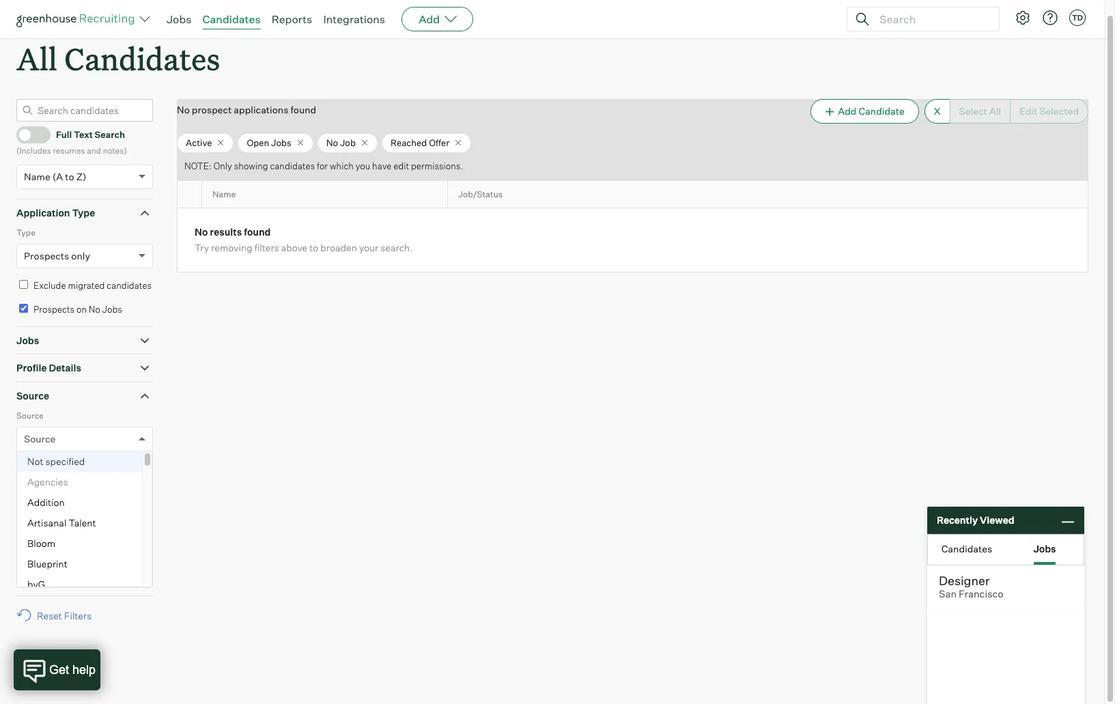 Task type: locate. For each thing, give the bounding box(es) containing it.
0 vertical spatial prospects
[[24, 250, 69, 261]]

which
[[330, 161, 354, 172]]

application type
[[16, 207, 95, 218]]

to right above
[[310, 242, 319, 254]]

1 vertical spatial credited to
[[24, 485, 76, 496]]

to
[[65, 171, 74, 182], [310, 242, 319, 254]]

source
[[16, 390, 49, 402], [16, 411, 44, 421], [24, 433, 56, 445]]

credited to up addition
[[24, 485, 76, 496]]

1 vertical spatial name
[[213, 189, 236, 199]]

artisanal talent option
[[17, 513, 142, 533]]

1 vertical spatial add
[[839, 105, 857, 117]]

0 horizontal spatial to
[[65, 171, 74, 182]]

0 vertical spatial candidates
[[203, 12, 261, 26]]

None field
[[24, 428, 27, 451]]

1 horizontal spatial to
[[65, 485, 76, 496]]

1 horizontal spatial candidates
[[270, 161, 315, 172]]

add inside 'link'
[[839, 105, 857, 117]]

0 vertical spatial source
[[16, 390, 49, 402]]

no left the job
[[326, 137, 338, 148]]

add for add candidate
[[839, 105, 857, 117]]

no inside no results found try removing filters above to broaden your search.
[[195, 226, 208, 238]]

credited to element
[[16, 461, 153, 513]]

name left (a
[[24, 171, 50, 182]]

0 vertical spatial to
[[51, 462, 61, 473]]

byg option
[[17, 574, 142, 595]]

found up filters
[[244, 226, 271, 238]]

found
[[291, 104, 317, 116], [244, 226, 271, 238]]

0 vertical spatial found
[[291, 104, 317, 116]]

1 horizontal spatial add
[[839, 105, 857, 117]]

pipeline tasks
[[16, 548, 83, 560]]

candidates link
[[203, 12, 261, 26]]

0 horizontal spatial candidates
[[107, 280, 152, 291]]

credited
[[16, 462, 50, 473], [24, 485, 63, 496]]

credited to
[[16, 462, 61, 473], [24, 485, 76, 496]]

list box containing not specified
[[17, 451, 152, 697]]

add
[[419, 12, 440, 26], [839, 105, 857, 117]]

1 vertical spatial found
[[244, 226, 271, 238]]

0 vertical spatial to
[[65, 171, 74, 182]]

to
[[51, 462, 61, 473], [65, 485, 76, 496]]

name down only
[[213, 189, 236, 199]]

san
[[940, 588, 957, 601]]

credited up agencies
[[16, 462, 50, 473]]

open
[[247, 137, 269, 148]]

to up agencies
[[51, 462, 61, 473]]

exclude migrated candidates
[[33, 280, 152, 291]]

0 vertical spatial add
[[419, 12, 440, 26]]

note:
[[184, 161, 212, 172]]

source element
[[16, 409, 153, 697]]

1 horizontal spatial name
[[213, 189, 236, 199]]

no left prospect
[[177, 104, 190, 116]]

(a
[[53, 171, 63, 182]]

prospects up exclude
[[24, 250, 69, 261]]

prospects inside type element
[[24, 250, 69, 261]]

prospect
[[192, 104, 232, 116]]

note: only showing candidates for which you have edit permissions.
[[184, 161, 463, 172]]

credited to up agencies
[[16, 462, 61, 473]]

name (a to z) option
[[24, 171, 86, 182]]

list box
[[17, 451, 152, 697]]

text
[[74, 129, 93, 140]]

1 vertical spatial to
[[310, 242, 319, 254]]

artisanal
[[27, 517, 67, 529]]

source for not
[[16, 411, 44, 421]]

offer
[[429, 137, 450, 148]]

0 horizontal spatial to
[[51, 462, 61, 473]]

to left z)
[[65, 171, 74, 182]]

bloom
[[27, 538, 55, 549]]

prospects down exclude
[[33, 304, 75, 315]]

results
[[210, 226, 242, 238]]

to up addition
[[65, 485, 76, 496]]

candidates down jobs link
[[64, 38, 220, 79]]

type down z)
[[72, 207, 95, 218]]

(includes
[[16, 146, 51, 156]]

you
[[356, 161, 371, 172]]

prospects for prospects only
[[24, 250, 69, 261]]

0 vertical spatial name
[[24, 171, 50, 182]]

candidates right migrated
[[107, 280, 152, 291]]

prospects on no jobs
[[33, 304, 122, 315]]

byg
[[27, 579, 45, 590]]

reset
[[37, 610, 62, 622]]

credited up addition
[[24, 485, 63, 496]]

name
[[24, 171, 50, 182], [213, 189, 236, 199]]

recently
[[937, 515, 978, 526]]

open jobs
[[247, 137, 292, 148]]

add inside popup button
[[419, 12, 440, 26]]

candidates
[[203, 12, 261, 26], [64, 38, 220, 79], [942, 543, 993, 554]]

x
[[935, 105, 941, 117]]

found right applications at the left top
[[291, 104, 317, 116]]

have
[[372, 161, 392, 172]]

0 horizontal spatial type
[[16, 228, 35, 238]]

found inside no results found try removing filters above to broaden your search.
[[244, 226, 271, 238]]

Prospects on No Jobs checkbox
[[19, 304, 28, 313]]

designer san francisco
[[940, 573, 1004, 601]]

add for add
[[419, 12, 440, 26]]

applications
[[234, 104, 289, 116]]

2 vertical spatial candidates
[[942, 543, 993, 554]]

profile details
[[16, 362, 81, 374]]

prospects
[[24, 250, 69, 261], [33, 304, 75, 315]]

candidates down recently viewed
[[942, 543, 993, 554]]

all
[[16, 38, 57, 79]]

tab list containing candidates
[[929, 535, 1084, 565]]

recently viewed
[[937, 515, 1015, 526]]

0 horizontal spatial name
[[24, 171, 50, 182]]

pipeline
[[16, 548, 54, 560]]

no
[[177, 104, 190, 116], [326, 137, 338, 148], [195, 226, 208, 238], [89, 304, 100, 315]]

no up try
[[195, 226, 208, 238]]

1 horizontal spatial found
[[291, 104, 317, 116]]

reached
[[391, 137, 427, 148]]

notes)
[[103, 146, 127, 156]]

source for credited
[[16, 390, 49, 402]]

1 vertical spatial candidates
[[107, 280, 152, 291]]

greenhouse recruiting image
[[16, 11, 139, 27]]

type
[[72, 207, 95, 218], [16, 228, 35, 238]]

no job
[[326, 137, 356, 148]]

addition
[[27, 497, 65, 508]]

1 horizontal spatial to
[[310, 242, 319, 254]]

type down "application"
[[16, 228, 35, 238]]

1 horizontal spatial type
[[72, 207, 95, 218]]

0 vertical spatial type
[[72, 207, 95, 218]]

jobs
[[167, 12, 192, 26], [271, 137, 292, 148], [102, 304, 122, 315], [16, 335, 39, 346], [1034, 543, 1057, 554]]

artisanal talent
[[27, 517, 96, 529]]

0 vertical spatial credited to
[[16, 462, 61, 473]]

0 horizontal spatial found
[[244, 226, 271, 238]]

1 vertical spatial to
[[65, 485, 76, 496]]

1 vertical spatial source
[[16, 411, 44, 421]]

candidates right jobs link
[[203, 12, 261, 26]]

candidates left for
[[270, 161, 315, 172]]

1 vertical spatial prospects
[[33, 304, 75, 315]]

not
[[27, 456, 43, 467]]

add candidate
[[839, 105, 905, 117]]

0 horizontal spatial add
[[419, 12, 440, 26]]

tab list
[[929, 535, 1084, 565]]

filters
[[255, 242, 279, 254]]

0 vertical spatial candidates
[[270, 161, 315, 172]]

candidate
[[859, 105, 905, 117]]



Task type: vqa. For each thing, say whether or not it's contained in the screenshot.
top Candidates
yes



Task type: describe. For each thing, give the bounding box(es) containing it.
filters
[[64, 610, 92, 622]]

add candidate link
[[811, 99, 920, 124]]

name for name
[[213, 189, 236, 199]]

talent
[[69, 517, 96, 529]]

integrations
[[323, 12, 385, 26]]

only
[[214, 161, 232, 172]]

prospects only option
[[24, 250, 90, 261]]

your
[[359, 242, 379, 254]]

not specified
[[27, 456, 85, 467]]

Search candidates field
[[16, 99, 153, 122]]

name for name (a to z)
[[24, 171, 50, 182]]

try
[[195, 242, 209, 254]]

list box inside source element
[[17, 451, 152, 697]]

active
[[186, 137, 212, 148]]

addition option
[[17, 492, 142, 513]]

details
[[49, 362, 81, 374]]

no results found try removing filters above to broaden your search.
[[195, 226, 413, 254]]

no for no prospect applications found
[[177, 104, 190, 116]]

1 vertical spatial credited
[[24, 485, 63, 496]]

jobs link
[[167, 12, 192, 26]]

prospects only
[[24, 250, 90, 261]]

edit
[[394, 161, 409, 172]]

integrations link
[[323, 12, 385, 26]]

reports
[[272, 12, 313, 26]]

all candidates
[[16, 38, 220, 79]]

type element
[[16, 226, 153, 278]]

reached offer
[[391, 137, 450, 148]]

full text search (includes resumes and notes)
[[16, 129, 127, 156]]

1 vertical spatial candidates
[[64, 38, 220, 79]]

name (a to z)
[[24, 171, 86, 182]]

only
[[71, 250, 90, 261]]

for
[[317, 161, 328, 172]]

prospects for prospects on no jobs
[[33, 304, 75, 315]]

no prospect applications found
[[177, 104, 317, 116]]

viewed
[[980, 515, 1015, 526]]

francisco
[[959, 588, 1004, 601]]

search
[[95, 129, 125, 140]]

permissions.
[[411, 161, 463, 172]]

on
[[77, 304, 87, 315]]

checkmark image
[[23, 129, 33, 139]]

configure image
[[1015, 10, 1032, 26]]

education
[[16, 576, 64, 588]]

application
[[16, 207, 70, 218]]

exclude
[[33, 280, 66, 291]]

full
[[56, 129, 72, 140]]

no for no results found try removing filters above to broaden your search.
[[195, 226, 208, 238]]

blueprint
[[27, 558, 67, 570]]

search.
[[381, 242, 413, 254]]

x link
[[925, 99, 950, 124]]

Exclude migrated candidates checkbox
[[19, 280, 28, 289]]

removing
[[211, 242, 253, 254]]

reports link
[[272, 12, 313, 26]]

td button
[[1067, 7, 1089, 29]]

agencies
[[27, 476, 68, 488]]

reset filters button
[[16, 603, 99, 628]]

no for no job
[[326, 137, 338, 148]]

above
[[281, 242, 308, 254]]

z)
[[76, 171, 86, 182]]

add button
[[402, 7, 474, 31]]

1 vertical spatial type
[[16, 228, 35, 238]]

blueprint option
[[17, 554, 142, 574]]

0 vertical spatial credited
[[16, 462, 50, 473]]

designer
[[940, 573, 990, 588]]

showing
[[234, 161, 268, 172]]

to inside no results found try removing filters above to broaden your search.
[[310, 242, 319, 254]]

2 vertical spatial source
[[24, 433, 56, 445]]

migrated
[[68, 280, 105, 291]]

jobs inside tab list
[[1034, 543, 1057, 554]]

profile
[[16, 362, 47, 374]]

and
[[87, 146, 101, 156]]

specified
[[45, 456, 85, 467]]

resumes
[[53, 146, 85, 156]]

td
[[1073, 13, 1084, 23]]

reset filters
[[37, 610, 92, 622]]

job
[[340, 137, 356, 148]]

none field inside source element
[[24, 428, 27, 451]]

job/status
[[458, 189, 503, 199]]

broaden
[[321, 242, 357, 254]]

responsibility
[[16, 521, 83, 532]]

Search text field
[[877, 9, 987, 29]]

tasks
[[56, 548, 83, 560]]

not specified option
[[17, 451, 142, 472]]

no right on
[[89, 304, 100, 315]]

bloom option
[[17, 533, 142, 554]]

td button
[[1070, 10, 1086, 26]]



